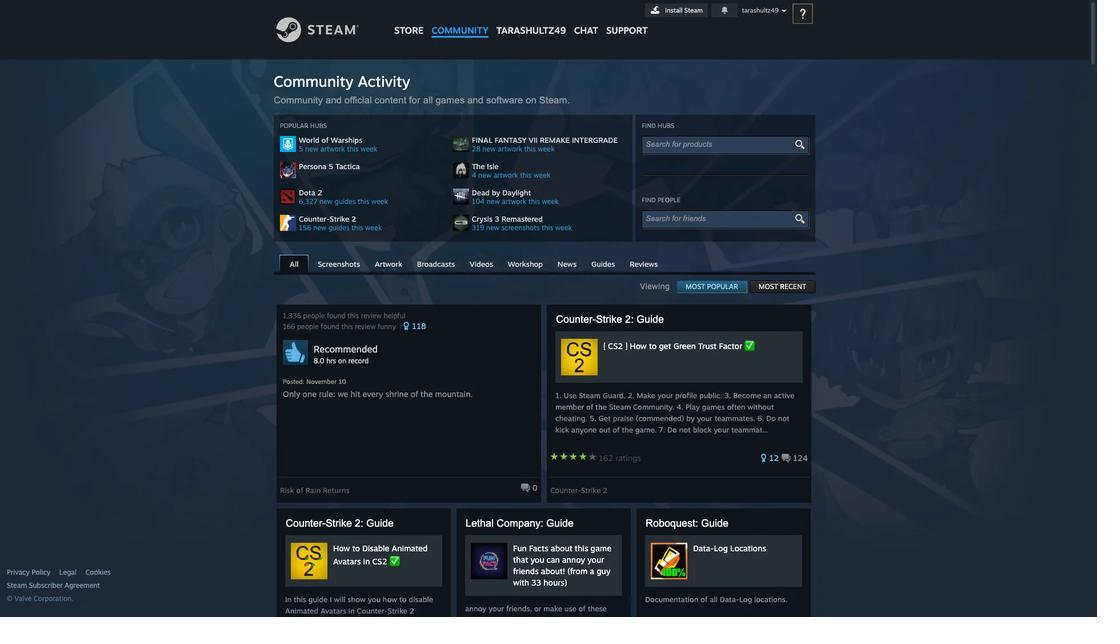 Task type: describe. For each thing, give the bounding box(es) containing it.
game
[[591, 543, 612, 553]]

new inside 'crysis 3 remastered 319 new screenshots this week'
[[486, 223, 499, 232]]

artwork
[[375, 259, 402, 269]]

find for find people
[[642, 196, 656, 204]]

you for that
[[531, 555, 544, 565]]

of right documentation
[[701, 595, 708, 604]]

artwork link
[[369, 255, 408, 271]]

this inside counter-strike 2 156 new guides this week
[[352, 223, 363, 232]]

0 horizontal spatial do
[[667, 425, 677, 434]]

world
[[299, 135, 319, 145]]

recent
[[780, 282, 806, 291]]

0
[[532, 483, 538, 493]]

[
[[603, 341, 606, 351]]

reviews
[[630, 259, 658, 269]]

profile
[[675, 391, 697, 400]]

0 vertical spatial ✅
[[745, 341, 755, 351]]

how inside how to disable animated avatars in cs2 ✅
[[333, 543, 350, 553]]

the
[[472, 162, 485, 171]]

you for show
[[368, 595, 381, 604]]

find hubs
[[642, 122, 675, 130]]

6.
[[758, 414, 764, 423]]

new inside dead by daylight 104 new artwork this week
[[487, 197, 500, 206]]

avatars inside in this guide i will show you how to disable animated avatars in counter-strike 2
[[321, 606, 346, 615]]

on inside community activity community and official content for all games and software on steam.
[[526, 95, 537, 106]]

one
[[303, 389, 317, 399]]

strike up [
[[596, 314, 622, 325]]

guide up facts
[[546, 518, 574, 529]]

an
[[763, 391, 772, 400]]

2 vertical spatial people
[[297, 322, 319, 331]]

118
[[412, 321, 426, 331]]

or
[[534, 604, 542, 613]]

artwork inside the world of warships 5 new artwork this week
[[320, 145, 345, 153]]

3
[[495, 214, 499, 223]]

new inside 'final fantasy vii remake intergrade 28 new artwork this week'
[[483, 145, 496, 153]]

only
[[283, 389, 300, 399]]

12
[[769, 453, 779, 463]]

popular hubs
[[280, 122, 327, 130]]

recommended
[[314, 343, 378, 355]]

ass
[[509, 615, 521, 617]]

new inside the world of warships 5 new artwork this week
[[305, 145, 319, 153]]

to inside in this guide i will show you how to disable animated avatars in counter-strike 2
[[399, 595, 407, 604]]

lethal
[[466, 518, 494, 529]]

4
[[472, 171, 476, 179]]

game!
[[579, 615, 600, 617]]

content
[[375, 95, 406, 106]]

remastered
[[502, 214, 543, 223]]

counter-strike 2
[[550, 486, 608, 495]]

get
[[659, 341, 671, 351]]

public.
[[699, 391, 722, 400]]

1 vertical spatial found
[[321, 322, 339, 331]]

company:
[[497, 518, 544, 529]]

get
[[599, 414, 611, 423]]

1 horizontal spatial data-
[[720, 595, 739, 604]]

1 horizontal spatial not
[[778, 414, 790, 423]]

anyone
[[571, 425, 597, 434]]

broadcasts link
[[411, 255, 461, 271]]

this inside dota 2 6,327 new guides this week
[[358, 197, 369, 206]]

new inside counter-strike 2 156 new guides this week
[[313, 223, 327, 232]]

install steam
[[665, 6, 703, 14]]

steam up praise in the bottom of the page
[[609, 402, 631, 411]]

store
[[394, 25, 424, 36]]

1 vertical spatial review
[[355, 322, 376, 331]]

support
[[606, 25, 648, 36]]

ratings
[[616, 453, 641, 463]]

this inside in this guide i will show you how to disable animated avatars in counter-strike 2
[[294, 595, 306, 604]]

in inside in this guide i will show you how to disable animated avatars in counter-strike 2
[[349, 606, 355, 615]]

i
[[330, 595, 332, 604]]

1 vertical spatial 5
[[329, 162, 333, 171]]

all link
[[279, 255, 309, 273]]

agreement
[[65, 581, 100, 590]]

install steam link
[[645, 3, 708, 17]]

people for find
[[658, 196, 681, 204]]

about inside annoy your friends, or make use of these silly random ass facts about this game! <3
[[542, 615, 562, 617]]

on inside the recommended 8.0 hrs on record
[[338, 357, 346, 365]]

corporation.
[[34, 594, 73, 603]]

silly
[[465, 615, 478, 617]]

2.
[[628, 391, 635, 400]]

member
[[555, 402, 584, 411]]

1 community from the top
[[274, 72, 354, 90]]

this inside 'final fantasy vii remake intergrade 28 new artwork this week'
[[524, 145, 536, 153]]

week inside the isle 4 new artwork this week
[[534, 171, 551, 179]]

hubs
[[310, 122, 327, 130]]

guides inside counter-strike 2 156 new guides this week
[[329, 223, 350, 232]]

2 and from the left
[[467, 95, 484, 106]]

teammat...
[[732, 425, 768, 434]]

5 inside the world of warships 5 new artwork this week
[[299, 145, 303, 153]]

annoy inside annoy your friends, or make use of these silly random ass facts about this game! <3
[[465, 604, 487, 613]]

green
[[674, 341, 696, 351]]

8.0
[[314, 357, 324, 365]]

1 vertical spatial popular
[[707, 282, 738, 291]]

hit
[[351, 389, 360, 399]]

official
[[344, 95, 372, 106]]

dota 2 6,327 new guides this week
[[299, 188, 388, 206]]

this inside the isle 4 new artwork this week
[[520, 171, 532, 179]]

final fantasy vii remake intergrade link
[[472, 135, 626, 145]]

annoy inside fun facts about this game that you can annoy your friends about! (from a guy with 33 hours)
[[562, 555, 585, 565]]

counter- right 0
[[550, 486, 581, 495]]

your up block
[[697, 414, 713, 423]]

cs2 inside how to disable animated avatars in cs2 ✅
[[372, 557, 387, 566]]

your up community.
[[658, 391, 673, 400]]

counter- down rain
[[286, 518, 326, 529]]

5.
[[590, 414, 597, 423]]

week inside 'crysis 3 remastered 319 new screenshots this week'
[[555, 223, 572, 232]]

of inside the world of warships 5 new artwork this week
[[322, 135, 329, 145]]

legal
[[59, 568, 77, 577]]

persona
[[299, 162, 327, 171]]

facts
[[523, 615, 539, 617]]

✅ inside how to disable animated avatars in cs2 ✅
[[389, 557, 400, 566]]

0 vertical spatial review
[[361, 311, 382, 320]]

<3
[[602, 615, 611, 617]]

strike inside in this guide i will show you how to disable animated avatars in counter-strike 2
[[388, 606, 407, 615]]

friends
[[513, 566, 539, 576]]

avatars inside how to disable animated avatars in cs2 ✅
[[333, 557, 361, 566]]

2 inside in this guide i will show you how to disable animated avatars in counter-strike 2
[[410, 606, 414, 615]]

cookies steam subscriber agreement © valve corporation.
[[7, 568, 111, 603]]

shrine
[[386, 389, 408, 399]]

1 vertical spatial log
[[739, 595, 752, 604]]

vii
[[529, 135, 538, 145]]

artwork inside the isle 4 new artwork this week
[[494, 171, 518, 179]]

2 down 162
[[603, 486, 608, 495]]

2: for lethal company: guide
[[355, 518, 363, 529]]

this inside dead by daylight 104 new artwork this week
[[528, 197, 540, 206]]

dead
[[472, 188, 490, 197]]

0 vertical spatial data-
[[693, 543, 714, 553]]

we
[[338, 389, 348, 399]]

in inside how to disable animated avatars in cs2 ✅
[[363, 557, 370, 566]]

your inside annoy your friends, or make use of these silly random ass facts about this game! <3
[[489, 604, 504, 613]]

0 vertical spatial cs2
[[608, 341, 623, 351]]

reviews link
[[624, 255, 664, 271]]

0 horizontal spatial log
[[714, 543, 728, 553]]

this inside the world of warships 5 new artwork this week
[[347, 145, 359, 153]]

can
[[547, 555, 560, 565]]

active
[[774, 391, 795, 400]]

1 horizontal spatial counter-strike 2 link
[[550, 482, 608, 495]]

2: for 162 ratings
[[625, 314, 634, 325]]

week inside 'final fantasy vii remake intergrade 28 new artwork this week'
[[538, 145, 555, 153]]

privacy policy link
[[7, 568, 51, 577]]

locations.
[[754, 595, 788, 604]]

world of warships link
[[299, 135, 453, 145]]

0 vertical spatial do
[[766, 414, 776, 423]]

3.
[[725, 391, 731, 400]]

artwork inside dead by daylight 104 new artwork this week
[[502, 197, 527, 206]]

show
[[348, 595, 366, 604]]

of right risk
[[296, 486, 303, 495]]

software
[[486, 95, 523, 106]]

1,336 people found this review helpful 166 people found this review funny
[[283, 311, 406, 331]]

counter- inside counter-strike 2 156 new guides this week
[[299, 214, 330, 223]]

praise
[[613, 414, 634, 423]]

hours)
[[544, 578, 567, 587]]

1 horizontal spatial how
[[630, 341, 647, 351]]

broadcasts
[[417, 259, 455, 269]]

new inside dota 2 6,327 new guides this week
[[319, 197, 333, 206]]



Task type: vqa. For each thing, say whether or not it's contained in the screenshot.
319 at the top left
yes



Task type: locate. For each thing, give the bounding box(es) containing it.
support link
[[602, 0, 652, 39]]

that
[[513, 555, 528, 565]]

1 horizontal spatial and
[[467, 95, 484, 106]]

1 horizontal spatial animated
[[392, 543, 428, 553]]

about inside fun facts about this game that you can annoy your friends about! (from a guy with 33 hours)
[[551, 543, 573, 553]]

most right viewing
[[686, 282, 705, 291]]

log left "locations"
[[714, 543, 728, 553]]

new right 156
[[313, 223, 327, 232]]

games inside '1. use steam guard. 2. make your profile public. 3. become an active member of the steam community. 4. play games often without cheating. 5. get praise (commended) by your teammates. 6. do not kick anyone out of the game. 7. do not block your teammat...'
[[702, 402, 725, 411]]

cookies
[[85, 568, 111, 577]]

1 vertical spatial all
[[710, 595, 718, 604]]

1 horizontal spatial games
[[702, 402, 725, 411]]

your inside fun facts about this game that you can annoy your friends about! (from a guy with 33 hours)
[[588, 555, 604, 565]]

of up 5.
[[586, 402, 593, 411]]

you down facts
[[531, 555, 544, 565]]

privacy policy
[[7, 568, 51, 577]]

1 vertical spatial cs2
[[372, 557, 387, 566]]

1 vertical spatial tarashultz49
[[497, 25, 566, 36]]

to
[[649, 341, 657, 351], [352, 543, 360, 553], [399, 595, 407, 604]]

counter- down news
[[556, 314, 596, 325]]

community link
[[428, 0, 493, 41]]

artwork up the isle 4 new artwork this week
[[498, 145, 522, 153]]

screenshots
[[318, 259, 360, 269]]

new right 319
[[486, 223, 499, 232]]

about down make
[[542, 615, 562, 617]]

to inside how to disable animated avatars in cs2 ✅
[[352, 543, 360, 553]]

1 and from the left
[[326, 95, 342, 106]]

0 vertical spatial games
[[436, 95, 465, 106]]

annoy up (from
[[562, 555, 585, 565]]

chat link
[[570, 0, 602, 39]]

1 vertical spatial how
[[333, 543, 350, 553]]

1 vertical spatial ✅
[[389, 557, 400, 566]]

week up dead by daylight "link"
[[534, 171, 551, 179]]

data-log locations
[[693, 543, 766, 553]]

1 vertical spatial data-
[[720, 595, 739, 604]]

locations
[[730, 543, 766, 553]]

steam right install
[[684, 6, 703, 14]]

how left disable
[[333, 543, 350, 553]]

of up game!
[[579, 604, 586, 613]]

week right vii
[[538, 145, 555, 153]]

0 vertical spatial people
[[658, 196, 681, 204]]

guide up "get"
[[637, 314, 664, 325]]

make
[[544, 604, 562, 613]]

screenshots
[[501, 223, 540, 232]]

strike down returns
[[326, 518, 352, 529]]

0 vertical spatial by
[[492, 188, 500, 197]]

steam.
[[539, 95, 570, 106]]

artwork up persona 5 tactica
[[320, 145, 345, 153]]

0 vertical spatial find
[[642, 122, 656, 130]]

on right hrs
[[338, 357, 346, 365]]

of inside annoy your friends, or make use of these silly random ass facts about this game! <3
[[579, 604, 586, 613]]

factor
[[719, 341, 742, 351]]

10
[[339, 378, 346, 386]]

posted: november 10 only one rule: we hit every shrine of the mountain.
[[283, 378, 473, 399]]

1 vertical spatial games
[[702, 402, 725, 411]]

avatars
[[333, 557, 361, 566], [321, 606, 346, 615]]

become
[[733, 391, 761, 400]]

this inside 'crysis 3 remastered 319 new screenshots this week'
[[542, 223, 553, 232]]

1 horizontal spatial ✅
[[745, 341, 755, 351]]

to left "get"
[[649, 341, 657, 351]]

strike down how
[[388, 606, 407, 615]]

will
[[334, 595, 346, 604]]

dota
[[299, 188, 315, 197]]

0 horizontal spatial 5
[[299, 145, 303, 153]]

1 horizontal spatial to
[[399, 595, 407, 604]]

2 vertical spatial the
[[622, 425, 633, 434]]

every
[[363, 389, 383, 399]]

2 find from the top
[[642, 196, 656, 204]]

0 vertical spatial all
[[423, 95, 433, 106]]

1 horizontal spatial by
[[686, 414, 695, 423]]

1 horizontal spatial popular
[[707, 282, 738, 291]]

1 horizontal spatial annoy
[[562, 555, 585, 565]]

steam inside cookies steam subscriber agreement © valve corporation.
[[7, 581, 27, 590]]

review left funny
[[355, 322, 376, 331]]

your down teammates.
[[714, 425, 729, 434]]

most inside most recent link
[[759, 282, 778, 291]]

✅ right factor
[[745, 341, 755, 351]]

friends,
[[506, 604, 532, 613]]

animated inside in this guide i will show you how to disable animated avatars in counter-strike 2
[[285, 606, 318, 615]]

0 horizontal spatial in
[[349, 606, 355, 615]]

1 horizontal spatial log
[[739, 595, 752, 604]]

1.
[[555, 391, 562, 400]]

game.
[[635, 425, 657, 434]]

1 vertical spatial counter-strike 2 link
[[550, 482, 608, 495]]

1 vertical spatial do
[[667, 425, 677, 434]]

1 horizontal spatial the
[[596, 402, 607, 411]]

2 down dota 2 6,327 new guides this week
[[352, 214, 356, 223]]

319
[[472, 223, 484, 232]]

animated down in
[[285, 606, 318, 615]]

the up get at the right of the page
[[596, 402, 607, 411]]

recommended 8.0 hrs on record
[[314, 343, 378, 365]]

0 vertical spatial the
[[421, 389, 433, 399]]

policy
[[32, 568, 51, 577]]

install
[[665, 6, 683, 14]]

log left locations.
[[739, 595, 752, 604]]

0 horizontal spatial counter-strike 2 link
[[299, 214, 453, 223]]

how
[[383, 595, 397, 604]]

1. use steam guard. 2. make your profile public. 3. become an active member of the steam community. 4. play games often without cheating. 5. get praise (commended) by your teammates. 6. do not kick anyone out of the game. 7. do not block your teammat...
[[555, 391, 795, 434]]

124
[[793, 453, 808, 463]]

0 horizontal spatial on
[[338, 357, 346, 365]]

1 vertical spatial guides
[[329, 223, 350, 232]]

1 vertical spatial avatars
[[321, 606, 346, 615]]

6,327
[[299, 197, 318, 206]]

by down play
[[686, 414, 695, 423]]

0 vertical spatial you
[[531, 555, 544, 565]]

0 vertical spatial 5
[[299, 145, 303, 153]]

0 horizontal spatial all
[[423, 95, 433, 106]]

0 horizontal spatial popular
[[280, 122, 308, 130]]

0 horizontal spatial ✅
[[389, 557, 400, 566]]

strike inside counter-strike 2 156 new guides this week
[[330, 214, 349, 223]]

0 vertical spatial annoy
[[562, 555, 585, 565]]

most for most popular
[[686, 282, 705, 291]]

games right for
[[436, 95, 465, 106]]

block
[[693, 425, 712, 434]]

data- down roboquest: guide
[[693, 543, 714, 553]]

found
[[327, 311, 345, 320], [321, 322, 339, 331]]

of inside posted: november 10 only one rule: we hit every shrine of the mountain.
[[411, 389, 418, 399]]

2 down disable
[[410, 606, 414, 615]]

final fantasy vii remake intergrade 28 new artwork this week
[[472, 135, 618, 153]]

✅ down disable
[[389, 557, 400, 566]]

documentation
[[645, 595, 699, 604]]

you inside fun facts about this game that you can annoy your friends about! (from a guy with 33 hours)
[[531, 555, 544, 565]]

1 horizontal spatial you
[[531, 555, 544, 565]]

of down hubs
[[322, 135, 329, 145]]

2: up ]
[[625, 314, 634, 325]]

1 horizontal spatial 5
[[329, 162, 333, 171]]

(commended)
[[636, 414, 684, 423]]

0 vertical spatial about
[[551, 543, 573, 553]]

week up news link
[[555, 223, 572, 232]]

guard.
[[603, 391, 626, 400]]

[ cs2 ] how to get green trust factor ✅
[[603, 341, 755, 351]]

this inside annoy your friends, or make use of these silly random ass facts about this game! <3
[[564, 615, 576, 617]]

1 horizontal spatial tarashultz49
[[742, 6, 779, 14]]

do right 6.
[[766, 414, 776, 423]]

in this guide i will show you how to disable animated avatars in counter-strike 2
[[285, 595, 433, 615]]

0 horizontal spatial and
[[326, 95, 342, 106]]

annoy
[[562, 555, 585, 565], [465, 604, 487, 613]]

0 horizontal spatial data-
[[693, 543, 714, 553]]

people
[[658, 196, 681, 204], [303, 311, 325, 320], [297, 322, 319, 331]]

33
[[531, 578, 541, 587]]

artwork up remastered
[[502, 197, 527, 206]]

dead by daylight 104 new artwork this week
[[472, 188, 559, 206]]

about up the can
[[551, 543, 573, 553]]

2 vertical spatial to
[[399, 595, 407, 604]]

how
[[630, 341, 647, 351], [333, 543, 350, 553]]

0 vertical spatial how
[[630, 341, 647, 351]]

new right 6,327
[[319, 197, 333, 206]]

counter-strike 2: guide for 162
[[556, 314, 664, 325]]

1 horizontal spatial do
[[766, 414, 776, 423]]

2 inside counter-strike 2 156 new guides this week
[[352, 214, 356, 223]]

on left steam.
[[526, 95, 537, 106]]

cs2 right [
[[608, 341, 623, 351]]

2 most from the left
[[759, 282, 778, 291]]

most inside the most popular link
[[686, 282, 705, 291]]

all right for
[[423, 95, 433, 106]]

data- left locations.
[[720, 595, 739, 604]]

most popular
[[686, 282, 738, 291]]

0 vertical spatial on
[[526, 95, 537, 106]]

counter-strike 2: guide down returns
[[286, 518, 394, 529]]

0 horizontal spatial you
[[368, 595, 381, 604]]

warships
[[331, 135, 362, 145]]

do right 7.
[[667, 425, 677, 434]]

store link
[[390, 0, 428, 41]]

2 horizontal spatial the
[[622, 425, 633, 434]]

2: up disable
[[355, 518, 363, 529]]

new inside the isle 4 new artwork this week
[[478, 171, 492, 179]]

0 vertical spatial not
[[778, 414, 790, 423]]

1 vertical spatial you
[[368, 595, 381, 604]]

1 vertical spatial annoy
[[465, 604, 487, 613]]

new right the 28 at the top left
[[483, 145, 496, 153]]

risk of rain returns link
[[280, 482, 350, 495]]

steam right use
[[579, 391, 601, 400]]

review up funny
[[361, 311, 382, 320]]

animated inside how to disable animated avatars in cs2 ✅
[[392, 543, 428, 553]]

in down disable
[[363, 557, 370, 566]]

week inside the world of warships 5 new artwork this week
[[361, 145, 377, 153]]

in down show
[[349, 606, 355, 615]]

counter-strike 2: guide for lethal
[[286, 518, 394, 529]]

all inside community activity community and official content for all games and software on steam.
[[423, 95, 433, 106]]

None text field
[[646, 214, 795, 223]]

0 horizontal spatial 2:
[[355, 518, 363, 529]]

all right documentation
[[710, 595, 718, 604]]

artwork inside 'final fantasy vii remake intergrade 28 new artwork this week'
[[498, 145, 522, 153]]

documentation of all data-log locations.
[[645, 595, 790, 604]]

games down public.
[[702, 402, 725, 411]]

subscriber
[[29, 581, 63, 590]]

0 vertical spatial to
[[649, 341, 657, 351]]

week down persona 5 tactica link
[[371, 197, 388, 206]]

1 horizontal spatial cs2
[[608, 341, 623, 351]]

to left disable
[[352, 543, 360, 553]]

do
[[766, 414, 776, 423], [667, 425, 677, 434]]

workshop
[[508, 259, 543, 269]]

0 vertical spatial 2:
[[625, 314, 634, 325]]

with
[[513, 578, 529, 587]]

1 horizontal spatial most
[[759, 282, 778, 291]]

and left official
[[326, 95, 342, 106]]

0 vertical spatial found
[[327, 311, 345, 320]]

strike down dota 2 6,327 new guides this week
[[330, 214, 349, 223]]

activity
[[358, 72, 410, 90]]

guides
[[591, 259, 615, 269]]

valve
[[14, 594, 32, 603]]

5 left tactica
[[329, 162, 333, 171]]

0 horizontal spatial cs2
[[372, 557, 387, 566]]

find
[[642, 122, 656, 130], [642, 196, 656, 204]]

steam subscriber agreement link
[[7, 581, 271, 590]]

mountain.
[[435, 389, 473, 399]]

guides inside dota 2 6,327 new guides this week
[[335, 197, 356, 206]]

most left recent
[[759, 282, 778, 291]]

week up persona 5 tactica link
[[361, 145, 377, 153]]

week inside counter-strike 2 156 new guides this week
[[365, 223, 382, 232]]

1 vertical spatial by
[[686, 414, 695, 423]]

1 horizontal spatial all
[[710, 595, 718, 604]]

]
[[625, 341, 628, 351]]

artwork
[[320, 145, 345, 153], [498, 145, 522, 153], [494, 171, 518, 179], [502, 197, 527, 206]]

0 horizontal spatial tarashultz49
[[497, 25, 566, 36]]

about
[[551, 543, 573, 553], [542, 615, 562, 617]]

0 vertical spatial animated
[[392, 543, 428, 553]]

the inside posted: november 10 only one rule: we hit every shrine of the mountain.
[[421, 389, 433, 399]]

0 horizontal spatial by
[[492, 188, 500, 197]]

artwork up daylight
[[494, 171, 518, 179]]

avatars down i on the left of page
[[321, 606, 346, 615]]

1 vertical spatial community
[[274, 95, 323, 106]]

hrs
[[326, 357, 336, 365]]

None image field
[[793, 139, 806, 150], [793, 214, 806, 224], [793, 139, 806, 150], [793, 214, 806, 224]]

this inside fun facts about this game that you can annoy your friends about! (from a guy with 33 hours)
[[575, 543, 588, 553]]

not left block
[[679, 425, 691, 434]]

guides down dota 2 6,327 new guides this week
[[329, 223, 350, 232]]

0 vertical spatial counter-strike 2 link
[[299, 214, 453, 223]]

1 vertical spatial on
[[338, 357, 346, 365]]

new right 4
[[478, 171, 492, 179]]

1 vertical spatial animated
[[285, 606, 318, 615]]

games
[[436, 95, 465, 106], [702, 402, 725, 411]]

a
[[590, 566, 594, 576]]

0 vertical spatial tarashultz49
[[742, 6, 779, 14]]

games inside community activity community and official content for all games and software on steam.
[[436, 95, 465, 106]]

0 vertical spatial community
[[274, 72, 354, 90]]

guides link
[[586, 255, 621, 271]]

your up a
[[588, 555, 604, 565]]

1 horizontal spatial on
[[526, 95, 537, 106]]

the down praise in the bottom of the page
[[622, 425, 633, 434]]

week inside dota 2 6,327 new guides this week
[[371, 197, 388, 206]]

remake
[[540, 135, 570, 145]]

most popular link
[[677, 281, 747, 293]]

community up hubs
[[274, 72, 354, 90]]

by inside dead by daylight 104 new artwork this week
[[492, 188, 500, 197]]

community up popular hubs
[[274, 95, 323, 106]]

dota 2 link
[[299, 188, 453, 197]]

returns
[[323, 486, 350, 495]]

1 horizontal spatial 2:
[[625, 314, 634, 325]]

people for 1,336
[[303, 311, 325, 320]]

crysis 3 remastered link
[[472, 214, 626, 223]]

find people
[[642, 196, 681, 204]]

1 most from the left
[[686, 282, 705, 291]]

legal link
[[59, 568, 77, 577]]

disable
[[362, 543, 389, 553]]

0 vertical spatial guides
[[335, 197, 356, 206]]

world of warships 5 new artwork this week
[[299, 135, 377, 153]]

dead by daylight link
[[472, 188, 626, 197]]

2 right dota
[[318, 188, 322, 197]]

guides up counter-strike 2 156 new guides this week
[[335, 197, 356, 206]]

counter-
[[299, 214, 330, 223], [556, 314, 596, 325], [550, 486, 581, 495], [286, 518, 326, 529], [357, 606, 388, 615]]

counter- down 6,327
[[299, 214, 330, 223]]

2 horizontal spatial to
[[649, 341, 657, 351]]

about!
[[541, 566, 565, 576]]

counter-strike 2: guide up [
[[556, 314, 664, 325]]

persona 5 tactica
[[299, 162, 360, 171]]

week up crysis 3 remastered 'link'
[[542, 197, 559, 206]]

0 horizontal spatial how
[[333, 543, 350, 553]]

1 vertical spatial not
[[679, 425, 691, 434]]

annoy up silly at the bottom left of the page
[[465, 604, 487, 613]]

None text field
[[646, 140, 795, 149]]

kick
[[555, 425, 569, 434]]

0 horizontal spatial counter-strike 2: guide
[[286, 518, 394, 529]]

1 vertical spatial in
[[349, 606, 355, 615]]

week inside dead by daylight 104 new artwork this week
[[542, 197, 559, 206]]

2 community from the top
[[274, 95, 323, 106]]

guide up disable
[[366, 518, 394, 529]]

strike down 162
[[581, 486, 601, 495]]

all
[[290, 259, 299, 269]]

facts
[[529, 543, 549, 553]]

your
[[658, 391, 673, 400], [697, 414, 713, 423], [714, 425, 729, 434], [588, 555, 604, 565], [489, 604, 504, 613]]

counter-strike 2 link down 162
[[550, 482, 608, 495]]

by right dead
[[492, 188, 500, 197]]

166
[[283, 322, 295, 331]]

by inside '1. use steam guard. 2. make your profile public. 3. become an active member of the steam community. 4. play games often without cheating. 5. get praise (commended) by your teammates. 6. do not kick anyone out of the game. 7. do not block your teammat...'
[[686, 414, 695, 423]]

0 vertical spatial avatars
[[333, 557, 361, 566]]

most for most recent
[[759, 282, 778, 291]]

of right out
[[613, 425, 620, 434]]

your up random
[[489, 604, 504, 613]]

rain
[[305, 486, 321, 495]]

steam
[[684, 6, 703, 14], [579, 391, 601, 400], [609, 402, 631, 411], [7, 581, 27, 590]]

guide up data-log locations
[[701, 518, 729, 529]]

0 vertical spatial log
[[714, 543, 728, 553]]

and left software
[[467, 95, 484, 106]]

0 horizontal spatial annoy
[[465, 604, 487, 613]]

you inside in this guide i will show you how to disable animated avatars in counter-strike 2
[[368, 595, 381, 604]]

0 horizontal spatial animated
[[285, 606, 318, 615]]

counter- inside in this guide i will show you how to disable animated avatars in counter-strike 2
[[357, 606, 388, 615]]

new right 104
[[487, 197, 500, 206]]

1 vertical spatial counter-strike 2: guide
[[286, 518, 394, 529]]

the left mountain.
[[421, 389, 433, 399]]

2 inside dota 2 6,327 new guides this week
[[318, 188, 322, 197]]

find for find hubs
[[642, 122, 656, 130]]

0 horizontal spatial not
[[679, 425, 691, 434]]

1 vertical spatial the
[[596, 402, 607, 411]]

cs2 down disable
[[372, 557, 387, 566]]

1 vertical spatial to
[[352, 543, 360, 553]]

0 horizontal spatial games
[[436, 95, 465, 106]]

new up persona
[[305, 145, 319, 153]]

1 find from the top
[[642, 122, 656, 130]]

you left how
[[368, 595, 381, 604]]

not down active
[[778, 414, 790, 423]]



